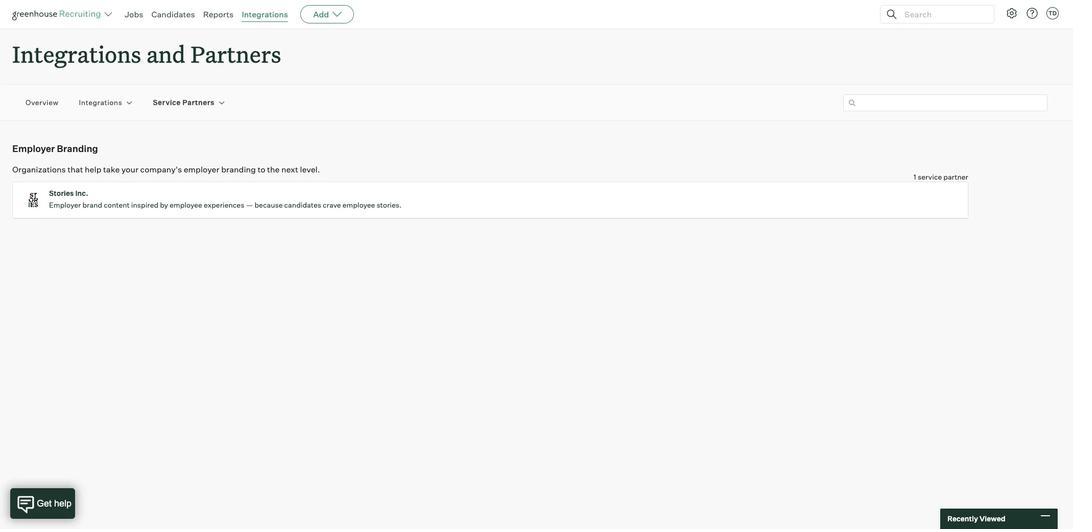 Task type: describe. For each thing, give the bounding box(es) containing it.
viewed
[[980, 515, 1005, 524]]

recently
[[947, 515, 978, 524]]

0 vertical spatial employer
[[12, 143, 55, 154]]

next
[[281, 165, 298, 175]]

organizations
[[12, 165, 66, 175]]

add
[[313, 9, 329, 19]]

configure image
[[1006, 7, 1018, 19]]

service
[[153, 98, 181, 107]]

company's
[[140, 165, 182, 175]]

—
[[246, 201, 253, 210]]

Search text field
[[902, 7, 985, 22]]

overview
[[26, 98, 59, 107]]

service
[[918, 173, 942, 181]]

stories
[[49, 189, 74, 198]]

td button
[[1044, 5, 1061, 21]]

content
[[104, 201, 130, 210]]

level.
[[300, 165, 320, 175]]

integrations for integrations and partners
[[12, 39, 141, 69]]

1 vertical spatial integrations link
[[79, 98, 122, 108]]

experiences
[[204, 201, 244, 210]]

jobs
[[125, 9, 143, 19]]

inc.
[[75, 189, 88, 198]]

candidates
[[284, 201, 321, 210]]

td
[[1049, 10, 1057, 17]]

1 service partner
[[914, 173, 968, 181]]

brand
[[82, 201, 102, 210]]

organizations that help take your company's employer branding to the next level.
[[12, 165, 320, 175]]

stories.
[[377, 201, 402, 210]]

2 employee from the left
[[343, 201, 375, 210]]

your
[[121, 165, 138, 175]]

employer branding
[[12, 143, 98, 154]]



Task type: vqa. For each thing, say whether or not it's contained in the screenshot.
the are at the right of the page
no



Task type: locate. For each thing, give the bounding box(es) containing it.
partners inside service partners "link"
[[182, 98, 214, 107]]

employee right by
[[170, 201, 202, 210]]

candidates
[[151, 9, 195, 19]]

reports
[[203, 9, 234, 19]]

jobs link
[[125, 9, 143, 19]]

1 vertical spatial integrations
[[12, 39, 141, 69]]

service partners link
[[153, 98, 214, 108]]

reports link
[[203, 9, 234, 19]]

because
[[255, 201, 283, 210]]

integrations
[[242, 9, 288, 19], [12, 39, 141, 69], [79, 98, 122, 107]]

2 vertical spatial integrations
[[79, 98, 122, 107]]

0 horizontal spatial employee
[[170, 201, 202, 210]]

overview link
[[26, 98, 59, 108]]

to
[[258, 165, 265, 175]]

integrations and partners
[[12, 39, 281, 69]]

crave
[[323, 201, 341, 210]]

service partners
[[153, 98, 214, 107]]

candidates link
[[151, 9, 195, 19]]

0 horizontal spatial integrations link
[[79, 98, 122, 108]]

recently viewed
[[947, 515, 1005, 524]]

employer
[[184, 165, 219, 175]]

that
[[68, 165, 83, 175]]

1 horizontal spatial employee
[[343, 201, 375, 210]]

partners right service
[[182, 98, 214, 107]]

take
[[103, 165, 120, 175]]

partners
[[191, 39, 281, 69], [182, 98, 214, 107]]

by
[[160, 201, 168, 210]]

1
[[914, 173, 916, 181]]

1 vertical spatial employer
[[49, 201, 81, 210]]

employer up 'organizations'
[[12, 143, 55, 154]]

integrations for the rightmost the integrations link
[[242, 9, 288, 19]]

1 employee from the left
[[170, 201, 202, 210]]

0 vertical spatial partners
[[191, 39, 281, 69]]

help
[[85, 165, 101, 175]]

None text field
[[843, 94, 1048, 111]]

employee
[[170, 201, 202, 210], [343, 201, 375, 210]]

employer inside stories inc. employer brand content inspired by employee experiences — because candidates crave employee stories.
[[49, 201, 81, 210]]

integrations for the integrations link to the bottom
[[79, 98, 122, 107]]

add button
[[300, 5, 354, 23]]

integrations link
[[242, 9, 288, 19], [79, 98, 122, 108]]

greenhouse recruiting image
[[12, 8, 104, 20]]

1 horizontal spatial integrations link
[[242, 9, 288, 19]]

1 vertical spatial partners
[[182, 98, 214, 107]]

0 vertical spatial integrations
[[242, 9, 288, 19]]

inspired
[[131, 201, 158, 210]]

employer
[[12, 143, 55, 154], [49, 201, 81, 210]]

td button
[[1047, 7, 1059, 19]]

partners down reports on the left of the page
[[191, 39, 281, 69]]

0 vertical spatial integrations link
[[242, 9, 288, 19]]

employer down stories
[[49, 201, 81, 210]]

the
[[267, 165, 280, 175]]

employee right crave
[[343, 201, 375, 210]]

and
[[146, 39, 185, 69]]

branding
[[57, 143, 98, 154]]

partner
[[943, 173, 968, 181]]

stories inc. employer brand content inspired by employee experiences — because candidates crave employee stories.
[[49, 189, 402, 210]]

branding
[[221, 165, 256, 175]]



